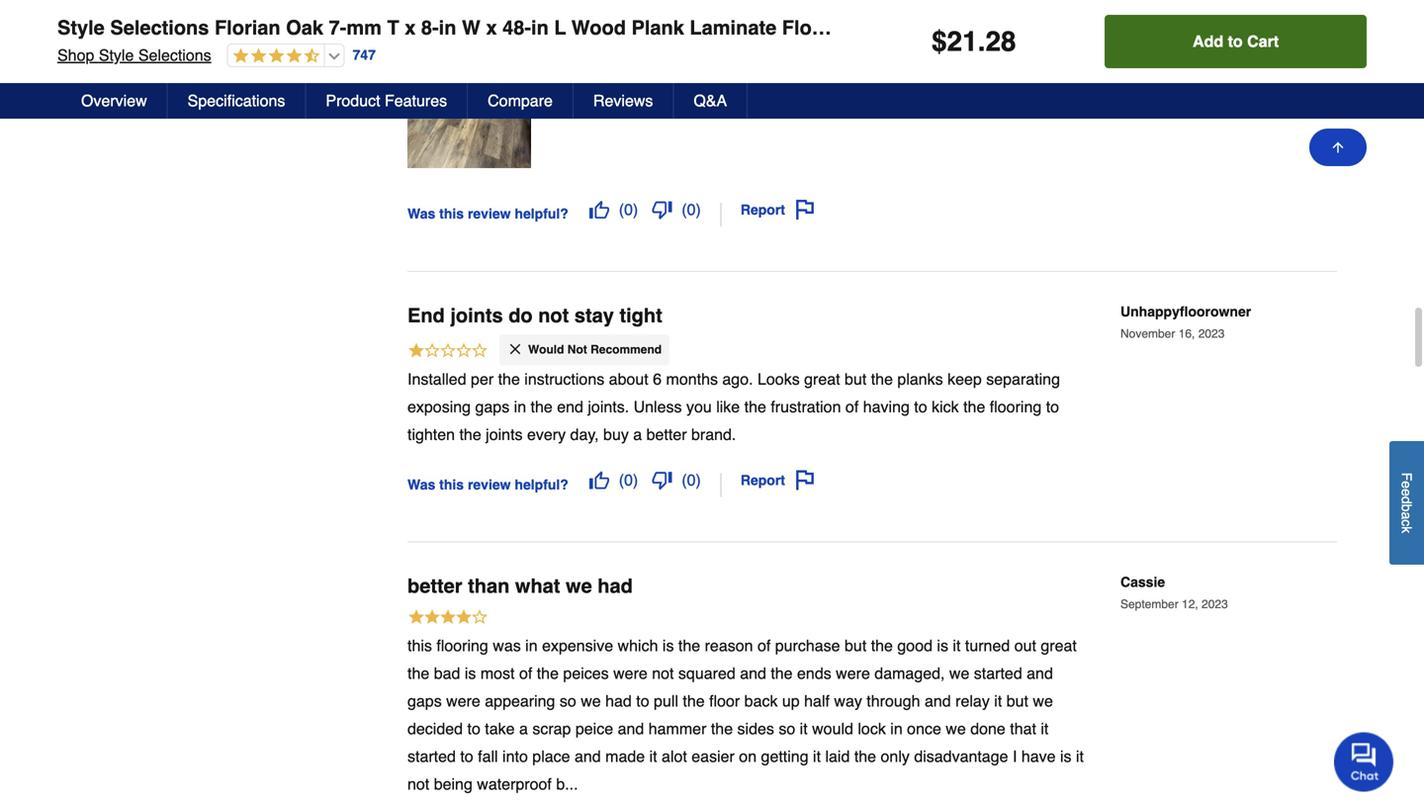 Task type: describe. For each thing, give the bounding box(es) containing it.
having
[[863, 398, 910, 416]]

2 horizontal spatial not
[[652, 665, 674, 683]]

the up up
[[771, 665, 793, 683]]

0 vertical spatial style
[[57, 16, 105, 39]]

was
[[493, 637, 521, 655]]

arrow up image
[[1331, 140, 1347, 155]]

ft)
[[958, 16, 978, 39]]

is right bad
[[465, 665, 476, 683]]

easy
[[608, 6, 641, 24]]

it left laid
[[813, 748, 821, 766]]

review for thumb down image
[[468, 477, 511, 493]]

sides
[[738, 720, 775, 738]]

with
[[646, 6, 674, 24]]

747
[[353, 47, 376, 63]]

ends
[[797, 665, 832, 683]]

installed per the instructions about 6 months ago. looks great but the planks keep separating exposing gaps in the end joints. unless you like the frustration of having to kick the flooring to tighten the joints every day, buy a better brand.
[[408, 370, 1061, 444]]

out
[[1015, 637, 1037, 655]]

being
[[434, 775, 473, 794]]

flooring inside installed per the instructions about 6 months ago. looks great but the planks keep separating exposing gaps in the end joints. unless you like the frustration of having to kick the flooring to tighten the joints every day, buy a better brand.
[[990, 398, 1042, 416]]

report button for thumb down icon at the top of the page
[[734, 193, 822, 227]]

easier
[[692, 748, 735, 766]]

8-
[[421, 16, 439, 39]]

4 stars image
[[408, 608, 489, 629]]

only inside this flooring was in expensive which is the reason of purchase but the good is it turned out great the bad is most of the peices were not squared and the ends were damaged, we started and gaps were appearing so we had to pull the floor back up half way through and relay it but we decided to take a scrap peice and hammer the sides so it would lock in once we done that it started to fall into place and made it alot easier on getting it laid the only disadvantage i have is it not being waterproof b...
[[881, 748, 910, 766]]

unhappyfloorowner november 16, 2023
[[1121, 304, 1252, 341]]

take
[[485, 720, 515, 738]]

and down 'peice'
[[575, 748, 601, 766]]

have
[[1022, 748, 1056, 766]]

add
[[1193, 32, 1224, 50]]

0 horizontal spatial better
[[408, 575, 463, 598]]

f
[[1399, 473, 1415, 481]]

to inside button
[[1228, 32, 1243, 50]]

the right 'pull'
[[683, 692, 705, 711]]

like
[[716, 398, 740, 416]]

the right like
[[745, 398, 767, 416]]

cassie
[[1121, 575, 1166, 590]]

done
[[971, 720, 1006, 738]]

shop style selections
[[57, 46, 211, 64]]

verified
[[1149, 4, 1188, 18]]

it left 'turned'
[[953, 637, 961, 655]]

sq
[[930, 16, 953, 39]]

end joints do not stay tight
[[408, 304, 663, 327]]

( left thumb down image
[[619, 471, 624, 489]]

and down the out
[[1027, 665, 1054, 683]]

cassie september 12, 2023
[[1121, 575, 1229, 612]]

is right have
[[1061, 748, 1072, 766]]

21
[[947, 26, 978, 57]]

it left alot
[[650, 748, 658, 766]]

f e e d b a c k
[[1399, 473, 1415, 533]]

close image
[[508, 342, 523, 357]]

in left l
[[531, 16, 549, 39]]

which
[[618, 637, 658, 655]]

laid
[[826, 748, 850, 766]]

recommend
[[591, 343, 662, 357]]

looks
[[758, 370, 800, 389]]

1 horizontal spatial not
[[538, 304, 569, 327]]

end
[[557, 398, 584, 416]]

product features
[[326, 92, 447, 110]]

c
[[1399, 520, 1415, 526]]

b...
[[556, 775, 578, 794]]

would
[[528, 343, 564, 357]]

report button for thumb down image
[[734, 464, 822, 497]]

lock
[[858, 720, 886, 738]]

into
[[503, 748, 528, 766]]

joints inside installed per the instructions about 6 months ago. looks great but the planks keep separating exposing gaps in the end joints. unless you like the frustration of having to kick the flooring to tighten the joints every day, buy a better brand.
[[486, 426, 523, 444]]

0 vertical spatial had
[[860, 6, 886, 24]]

buy
[[604, 426, 629, 444]]

it left would on the right bottom of the page
[[800, 720, 808, 738]]

12,
[[1182, 598, 1199, 612]]

the left peices
[[537, 665, 559, 683]]

0 horizontal spatial only
[[678, 6, 707, 24]]

this inside this flooring was in expensive which is the reason of purchase but the good is it turned out great the bad is most of the peices were not squared and the ends were damaged, we started and gaps were appearing so we had to pull the floor back up half way through and relay it but we decided to take a scrap peice and hammer the sides so it would lock in once we done that it started to fall into place and made it alot easier on getting it laid the only disadvantage i have is it not being waterproof b...
[[408, 637, 432, 655]]

1 vertical spatial started
[[408, 748, 456, 766]]

) right thumb down image
[[696, 471, 701, 489]]

ago.
[[723, 370, 753, 389]]

gaps inside this flooring was in expensive which is the reason of purchase but the good is it turned out great the bad is most of the peices were not squared and the ends were damaged, we started and gaps were appearing so we had to pull the floor back up half way through and relay it but we decided to take a scrap peice and hammer the sides so it would lock in once we done that it started to fall into place and made it alot easier on getting it laid the only disadvantage i have is it not being waterproof b...
[[408, 692, 442, 711]]

flooring inside this flooring was in expensive which is the reason of purchase but the good is it turned out great the bad is most of the peices were not squared and the ends were damaged, we started and gaps were appearing so we had to pull the floor back up half way through and relay it but we decided to take a scrap peice and hammer the sides so it would lock in once we done that it started to fall into place and made it alot easier on getting it laid the only disadvantage i have is it not being waterproof b...
[[437, 637, 489, 655]]

the up squared
[[679, 637, 701, 655]]

2023 for better than what we had
[[1202, 598, 1229, 612]]

the right laid
[[855, 748, 877, 766]]

thumb up image for thumb down image
[[589, 471, 609, 490]]

unless
[[634, 398, 682, 416]]

floor look beautiful! went in easy with only a couple boards that had defects.
[[408, 6, 946, 24]]

cart
[[1248, 32, 1279, 50]]

than
[[468, 575, 510, 598]]

great inside installed per the instructions about 6 months ago. looks great but the planks keep separating exposing gaps in the end joints. unless you like the frustration of having to kick the flooring to tighten the joints every day, buy a better brand.
[[804, 370, 841, 389]]

2 horizontal spatial were
[[836, 665, 870, 683]]

features
[[385, 92, 447, 110]]

0 for thumb up image associated with thumb down image
[[624, 471, 633, 489]]

would not recommend
[[528, 343, 662, 357]]

to left the take
[[467, 720, 481, 738]]

we right what
[[566, 575, 592, 598]]

reviews button
[[574, 83, 674, 119]]

couple
[[725, 6, 772, 24]]

2 vertical spatial but
[[1007, 692, 1029, 711]]

half
[[805, 692, 830, 711]]

$
[[932, 26, 947, 57]]

you
[[687, 398, 712, 416]]

report for flag image
[[741, 473, 786, 488]]

2 x from the left
[[486, 16, 497, 39]]

great inside this flooring was in expensive which is the reason of purchase but the good is it turned out great the bad is most of the peices were not squared and the ends were damaged, we started and gaps were appearing so we had to pull the floor back up half way through and relay it but we decided to take a scrap peice and hammer the sides so it would lock in once we done that it started to fall into place and made it alot easier on getting it laid the only disadvantage i have is it not being waterproof b...
[[1041, 637, 1077, 655]]

keep
[[948, 370, 982, 389]]

in right was
[[526, 637, 538, 655]]

per
[[471, 370, 494, 389]]

( 0 ) left thumb down icon at the top of the page
[[619, 200, 638, 219]]

went
[[550, 6, 587, 24]]

specifications button
[[168, 83, 306, 119]]

product
[[326, 92, 380, 110]]

instructions
[[525, 370, 605, 389]]

fall
[[478, 748, 498, 766]]

plank
[[632, 16, 685, 39]]

we up the disadvantage
[[946, 720, 966, 738]]

q&a
[[694, 92, 727, 110]]

disadvantage
[[914, 748, 1009, 766]]

september
[[1121, 598, 1179, 612]]

turned
[[965, 637, 1010, 655]]

$ 21 . 28
[[932, 26, 1017, 57]]

mm
[[347, 16, 382, 39]]

it right have
[[1076, 748, 1084, 766]]

0 vertical spatial joints
[[450, 304, 503, 327]]

0 vertical spatial selections
[[110, 16, 209, 39]]

months
[[666, 370, 718, 389]]

was for thumb up image associated with thumb down image
[[408, 477, 436, 493]]

of inside installed per the instructions about 6 months ago. looks great but the planks keep separating exposing gaps in the end joints. unless you like the frustration of having to kick the flooring to tighten the joints every day, buy a better brand.
[[846, 398, 859, 416]]

thumb down image
[[652, 200, 672, 220]]

style selections florian oak 7-mm t x 8-in w x 48-in l wood plank laminate flooring (23.91-sq ft)
[[57, 16, 978, 39]]

brand.
[[692, 426, 736, 444]]

28
[[986, 26, 1017, 57]]

kick
[[932, 398, 959, 416]]

reason
[[705, 637, 753, 655]]

day,
[[570, 426, 599, 444]]

this for thumb down icon at the top of the page
[[439, 206, 464, 222]]

alot
[[662, 748, 687, 766]]

compare
[[488, 92, 553, 110]]

( 0 ) right thumb down icon at the top of the page
[[682, 200, 701, 219]]

( left thumb down icon at the top of the page
[[619, 200, 624, 219]]

0 horizontal spatial not
[[408, 775, 430, 794]]

a inside button
[[1399, 512, 1415, 520]]

the down "floor"
[[711, 720, 733, 738]]

0 horizontal spatial that
[[829, 6, 855, 24]]

a inside this flooring was in expensive which is the reason of purchase but the good is it turned out great the bad is most of the peices were not squared and the ends were damaged, we started and gaps were appearing so we had to pull the floor back up half way through and relay it but we decided to take a scrap peice and hammer the sides so it would lock in once we done that it started to fall into place and made it alot easier on getting it laid the only disadvantage i have is it not being waterproof b...
[[519, 720, 528, 738]]

hammer
[[649, 720, 707, 738]]

specifications
[[188, 92, 285, 110]]

tighten
[[408, 426, 455, 444]]

and up once
[[925, 692, 951, 711]]

1 star image
[[408, 342, 489, 363]]

to left kick
[[914, 398, 928, 416]]

( right thumb down icon at the top of the page
[[682, 200, 687, 219]]

( 0 ) left thumb down image
[[619, 471, 638, 489]]

1 vertical spatial but
[[845, 637, 867, 655]]

about
[[609, 370, 649, 389]]

gaps inside installed per the instructions about 6 months ago. looks great but the planks keep separating exposing gaps in the end joints. unless you like the frustration of having to kick the flooring to tighten the joints every day, buy a better brand.
[[475, 398, 510, 416]]

in right lock
[[891, 720, 903, 738]]



Task type: vqa. For each thing, say whether or not it's contained in the screenshot.
How to Choose a Range link on the left of the page
no



Task type: locate. For each thing, give the bounding box(es) containing it.
was
[[408, 206, 436, 222], [408, 477, 436, 493]]

the up "every"
[[531, 398, 553, 416]]

verified purchaser
[[1149, 4, 1246, 18]]

thumb up image
[[589, 200, 609, 220], [589, 471, 609, 490]]

1 vertical spatial review
[[468, 477, 511, 493]]

thumb up image for thumb down icon at the top of the page
[[589, 200, 609, 220]]

but right relay on the bottom right of page
[[1007, 692, 1029, 711]]

1 vertical spatial so
[[779, 720, 796, 738]]

better
[[647, 426, 687, 444], [408, 575, 463, 598]]

had left defects.
[[860, 6, 886, 24]]

1 vertical spatial was
[[408, 477, 436, 493]]

2 vertical spatial this
[[408, 637, 432, 655]]

great right the out
[[1041, 637, 1077, 655]]

style up shop
[[57, 16, 105, 39]]

t
[[387, 16, 399, 39]]

was for thumb up image related to thumb down icon at the top of the page
[[408, 206, 436, 222]]

1 was from the top
[[408, 206, 436, 222]]

great
[[804, 370, 841, 389], [1041, 637, 1077, 655]]

a right buy
[[633, 426, 642, 444]]

0 horizontal spatial x
[[405, 16, 416, 39]]

x right t
[[405, 16, 416, 39]]

had up 'peice'
[[606, 692, 632, 711]]

0 horizontal spatial of
[[519, 665, 533, 683]]

flooring
[[782, 16, 862, 39]]

1 vertical spatial selections
[[138, 46, 211, 64]]

but
[[845, 370, 867, 389], [845, 637, 867, 655], [1007, 692, 1029, 711]]

helpful? for thumb up image associated with thumb down image
[[515, 477, 569, 493]]

report for flag icon
[[741, 202, 786, 218]]

2 thumb up image from the top
[[589, 471, 609, 490]]

do
[[509, 304, 533, 327]]

0 vertical spatial great
[[804, 370, 841, 389]]

0 vertical spatial so
[[560, 692, 577, 711]]

most
[[481, 665, 515, 683]]

end
[[408, 304, 445, 327]]

1 e from the top
[[1399, 481, 1415, 489]]

2023 right the 16,
[[1199, 327, 1225, 341]]

scrap
[[533, 720, 571, 738]]

but right purchase
[[845, 637, 867, 655]]

1 vertical spatial gaps
[[408, 692, 442, 711]]

bad
[[434, 665, 460, 683]]

report left flag image
[[741, 473, 786, 488]]

1 thumb up image from the top
[[589, 200, 609, 220]]

exposing
[[408, 398, 471, 416]]

2023 inside cassie september 12, 2023
[[1202, 598, 1229, 612]]

2 was this review helpful? from the top
[[408, 477, 569, 493]]

beautiful!
[[482, 6, 546, 24]]

pull
[[654, 692, 679, 711]]

2 horizontal spatial of
[[846, 398, 859, 416]]

in left the w
[[439, 16, 457, 39]]

1 vertical spatial helpful?
[[515, 477, 569, 493]]

peices
[[563, 665, 609, 683]]

only down lock
[[881, 748, 910, 766]]

in left easy
[[591, 6, 604, 24]]

it right relay on the bottom right of page
[[995, 692, 1002, 711]]

2 helpful? from the top
[[515, 477, 569, 493]]

1 review from the top
[[468, 206, 511, 222]]

to
[[1228, 32, 1243, 50], [914, 398, 928, 416], [1046, 398, 1060, 416], [636, 692, 650, 711], [467, 720, 481, 738], [460, 748, 474, 766]]

the
[[498, 370, 520, 389], [871, 370, 893, 389], [531, 398, 553, 416], [745, 398, 767, 416], [964, 398, 986, 416], [460, 426, 482, 444], [679, 637, 701, 655], [871, 637, 893, 655], [408, 665, 430, 683], [537, 665, 559, 683], [771, 665, 793, 683], [683, 692, 705, 711], [711, 720, 733, 738], [855, 748, 877, 766]]

it up have
[[1041, 720, 1049, 738]]

1 horizontal spatial gaps
[[475, 398, 510, 416]]

reviews
[[594, 92, 653, 110]]

gaps down per
[[475, 398, 510, 416]]

e up b
[[1399, 489, 1415, 496]]

2023 inside unhappyfloorowner november 16, 2023
[[1199, 327, 1225, 341]]

in
[[591, 6, 604, 24], [439, 16, 457, 39], [531, 16, 549, 39], [514, 398, 526, 416], [526, 637, 538, 655], [891, 720, 903, 738]]

l
[[554, 16, 566, 39]]

x
[[405, 16, 416, 39], [486, 16, 497, 39]]

relay
[[956, 692, 990, 711]]

0 vertical spatial thumb up image
[[589, 200, 609, 220]]

1 horizontal spatial started
[[974, 665, 1023, 683]]

1 vertical spatial not
[[652, 665, 674, 683]]

0 vertical spatial flooring
[[990, 398, 1042, 416]]

k
[[1399, 526, 1415, 533]]

we up have
[[1033, 692, 1054, 711]]

x right the w
[[486, 16, 497, 39]]

0 right thumb down icon at the top of the page
[[687, 200, 696, 219]]

is right good
[[937, 637, 949, 655]]

0 vertical spatial review
[[468, 206, 511, 222]]

the right kick
[[964, 398, 986, 416]]

the left good
[[871, 637, 893, 655]]

0 vertical spatial but
[[845, 370, 867, 389]]

add to cart button
[[1105, 15, 1367, 68]]

1 vertical spatial better
[[408, 575, 463, 598]]

0 vertical spatial report
[[741, 202, 786, 218]]

1 vertical spatial this
[[439, 477, 464, 493]]

1 report button from the top
[[734, 193, 822, 227]]

of left having on the right of page
[[846, 398, 859, 416]]

planks
[[898, 370, 944, 389]]

0 vertical spatial better
[[647, 426, 687, 444]]

1 vertical spatial 2023
[[1202, 598, 1229, 612]]

1 horizontal spatial flooring
[[990, 398, 1042, 416]]

expensive
[[542, 637, 614, 655]]

0 horizontal spatial gaps
[[408, 692, 442, 711]]

1 helpful? from the top
[[515, 206, 569, 222]]

we up 'peice'
[[581, 692, 601, 711]]

flooring down separating
[[990, 398, 1042, 416]]

i
[[1013, 748, 1017, 766]]

not
[[568, 343, 587, 357]]

that up i
[[1010, 720, 1037, 738]]

but up having on the right of page
[[845, 370, 867, 389]]

0 vertical spatial was
[[408, 206, 436, 222]]

of right most on the bottom of page
[[519, 665, 533, 683]]

selections
[[110, 16, 209, 39], [138, 46, 211, 64]]

so up scrap
[[560, 692, 577, 711]]

a inside installed per the instructions about 6 months ago. looks great but the planks keep separating exposing gaps in the end joints. unless you like the frustration of having to kick the flooring to tighten the joints every day, buy a better brand.
[[633, 426, 642, 444]]

is right which
[[663, 637, 674, 655]]

style
[[57, 16, 105, 39], [99, 46, 134, 64]]

was this review helpful? for thumb up image associated with thumb down image
[[408, 477, 569, 493]]

flag image
[[795, 200, 815, 220]]

but inside installed per the instructions about 6 months ago. looks great but the planks keep separating exposing gaps in the end joints. unless you like the frustration of having to kick the flooring to tighten the joints every day, buy a better brand.
[[845, 370, 867, 389]]

1 horizontal spatial great
[[1041, 637, 1077, 655]]

2023 right 12,
[[1202, 598, 1229, 612]]

1 vertical spatial of
[[758, 637, 771, 655]]

0 for thumb up image related to thumb down icon at the top of the page
[[624, 200, 633, 219]]

thumb down image
[[652, 471, 672, 490]]

this
[[439, 206, 464, 222], [439, 477, 464, 493], [408, 637, 432, 655]]

wood
[[572, 16, 626, 39]]

1 vertical spatial report
[[741, 473, 786, 488]]

48-
[[503, 16, 531, 39]]

1 horizontal spatial x
[[486, 16, 497, 39]]

0 vertical spatial started
[[974, 665, 1023, 683]]

in left end
[[514, 398, 526, 416]]

joints
[[450, 304, 503, 327], [486, 426, 523, 444]]

) left thumb down image
[[633, 471, 638, 489]]

2 review from the top
[[468, 477, 511, 493]]

) left thumb down icon at the top of the page
[[633, 200, 638, 219]]

floor
[[408, 6, 444, 24]]

0 vertical spatial this
[[439, 206, 464, 222]]

started down 'turned'
[[974, 665, 1023, 683]]

0 vertical spatial helpful?
[[515, 206, 569, 222]]

a left couple
[[712, 6, 721, 24]]

a
[[712, 6, 721, 24], [633, 426, 642, 444], [1399, 512, 1415, 520], [519, 720, 528, 738]]

1 horizontal spatial were
[[614, 665, 648, 683]]

) right thumb down icon at the top of the page
[[696, 200, 701, 219]]

was this review helpful? for thumb up image related to thumb down icon at the top of the page
[[408, 206, 569, 222]]

1 horizontal spatial that
[[1010, 720, 1037, 738]]

0 vertical spatial gaps
[[475, 398, 510, 416]]

https://photos us.bazaarvoice.com/photo/2/cghvdg86bg93zxm/0ad0f17f 3bf3 5e28 a2ec 93796e386a7a image
[[408, 45, 531, 168]]

damaged,
[[875, 665, 945, 683]]

way
[[834, 692, 863, 711]]

and up made
[[618, 720, 644, 738]]

0 vertical spatial that
[[829, 6, 855, 24]]

not up 'pull'
[[652, 665, 674, 683]]

d
[[1399, 496, 1415, 504]]

separating
[[987, 370, 1061, 389]]

had inside this flooring was in expensive which is the reason of purchase but the good is it turned out great the bad is most of the peices were not squared and the ends were damaged, we started and gaps were appearing so we had to pull the floor back up half way through and relay it but we decided to take a scrap peice and hammer the sides so it would lock in once we done that it started to fall into place and made it alot easier on getting it laid the only disadvantage i have is it not being waterproof b...
[[606, 692, 632, 711]]

2 vertical spatial not
[[408, 775, 430, 794]]

q&a button
[[674, 83, 748, 119]]

0 vertical spatial report button
[[734, 193, 822, 227]]

2 e from the top
[[1399, 489, 1415, 496]]

in inside installed per the instructions about 6 months ago. looks great but the planks keep separating exposing gaps in the end joints. unless you like the frustration of having to kick the flooring to tighten the joints every day, buy a better brand.
[[514, 398, 526, 416]]

6
[[653, 370, 662, 389]]

that inside this flooring was in expensive which is the reason of purchase but the good is it turned out great the bad is most of the peices were not squared and the ends were damaged, we started and gaps were appearing so we had to pull the floor back up half way through and relay it but we decided to take a scrap peice and hammer the sides so it would lock in once we done that it started to fall into place and made it alot easier on getting it laid the only disadvantage i have is it not being waterproof b...
[[1010, 720, 1037, 738]]

not left the being
[[408, 775, 430, 794]]

0 for thumb down image
[[687, 471, 696, 489]]

joints left do
[[450, 304, 503, 327]]

flooring down 4 stars image on the left of the page
[[437, 637, 489, 655]]

report button
[[734, 193, 822, 227], [734, 464, 822, 497]]

what
[[515, 575, 560, 598]]

defects.
[[890, 6, 946, 24]]

1 vertical spatial thumb up image
[[589, 471, 609, 490]]

to left 'pull'
[[636, 692, 650, 711]]

1 horizontal spatial of
[[758, 637, 771, 655]]

the up having on the right of page
[[871, 370, 893, 389]]

the right per
[[498, 370, 520, 389]]

1 x from the left
[[405, 16, 416, 39]]

better than what we had
[[408, 575, 633, 598]]

verified purchaser icon image
[[1129, 3, 1145, 19]]

would
[[812, 720, 854, 738]]

oak
[[286, 16, 324, 39]]

2 vertical spatial had
[[606, 692, 632, 711]]

0 vertical spatial 2023
[[1199, 327, 1225, 341]]

is
[[663, 637, 674, 655], [937, 637, 949, 655], [465, 665, 476, 683], [1061, 748, 1072, 766]]

overview button
[[61, 83, 168, 119]]

4.5 stars image
[[228, 47, 320, 66]]

1 vertical spatial flooring
[[437, 637, 489, 655]]

1 vertical spatial style
[[99, 46, 134, 64]]

1 vertical spatial great
[[1041, 637, 1077, 655]]

1 vertical spatial only
[[881, 748, 910, 766]]

0 vertical spatial was this review helpful?
[[408, 206, 569, 222]]

0 vertical spatial not
[[538, 304, 569, 327]]

2023 for end joints do not stay tight
[[1199, 327, 1225, 341]]

( 0 ) right thumb down image
[[682, 471, 701, 489]]

1 vertical spatial report button
[[734, 464, 822, 497]]

once
[[907, 720, 942, 738]]

only
[[678, 6, 707, 24], [881, 748, 910, 766]]

helpful? for thumb up image related to thumb down icon at the top of the page
[[515, 206, 569, 222]]

squared
[[679, 665, 736, 683]]

that right boards
[[829, 6, 855, 24]]

great up frustration
[[804, 370, 841, 389]]

to down separating
[[1046, 398, 1060, 416]]

on
[[739, 748, 757, 766]]

back
[[745, 692, 778, 711]]

not
[[538, 304, 569, 327], [652, 665, 674, 683], [408, 775, 430, 794]]

were up way
[[836, 665, 870, 683]]

had up which
[[598, 575, 633, 598]]

0 vertical spatial only
[[678, 6, 707, 24]]

add to cart
[[1193, 32, 1279, 50]]

were
[[614, 665, 648, 683], [836, 665, 870, 683], [446, 692, 481, 711]]

( right thumb down image
[[682, 471, 687, 489]]

2 report from the top
[[741, 473, 786, 488]]

product features button
[[306, 83, 468, 119]]

b
[[1399, 504, 1415, 512]]

selections up overview button
[[138, 46, 211, 64]]

stay
[[575, 304, 614, 327]]

selections up shop style selections
[[110, 16, 209, 39]]

report
[[741, 202, 786, 218], [741, 473, 786, 488]]

0 horizontal spatial started
[[408, 748, 456, 766]]

1 vertical spatial was this review helpful?
[[408, 477, 569, 493]]

0 for thumb down icon at the top of the page
[[687, 200, 696, 219]]

better down "unless" at the left of the page
[[647, 426, 687, 444]]

1 report from the top
[[741, 202, 786, 218]]

0 left thumb down image
[[624, 471, 633, 489]]

we
[[566, 575, 592, 598], [950, 665, 970, 683], [581, 692, 601, 711], [1033, 692, 1054, 711], [946, 720, 966, 738]]

f e e d b a c k button
[[1390, 441, 1425, 565]]

floor
[[709, 692, 740, 711]]

2 vertical spatial of
[[519, 665, 533, 683]]

installed
[[408, 370, 467, 389]]

to left fall
[[460, 748, 474, 766]]

0 horizontal spatial so
[[560, 692, 577, 711]]

frustration
[[771, 398, 841, 416]]

1 vertical spatial had
[[598, 575, 633, 598]]

better inside installed per the instructions about 6 months ago. looks great but the planks keep separating exposing gaps in the end joints. unless you like the frustration of having to kick the flooring to tighten the joints every day, buy a better brand.
[[647, 426, 687, 444]]

1 vertical spatial joints
[[486, 426, 523, 444]]

the right tighten on the bottom
[[460, 426, 482, 444]]

this for thumb down image
[[439, 477, 464, 493]]

to right add
[[1228, 32, 1243, 50]]

)
[[633, 200, 638, 219], [696, 200, 701, 219], [633, 471, 638, 489], [696, 471, 701, 489]]

of right reason
[[758, 637, 771, 655]]

0 horizontal spatial great
[[804, 370, 841, 389]]

w
[[462, 16, 481, 39]]

(
[[619, 200, 624, 219], [682, 200, 687, 219], [619, 471, 624, 489], [682, 471, 687, 489]]

were down bad
[[446, 692, 481, 711]]

chat invite button image
[[1335, 732, 1395, 792]]

1 horizontal spatial so
[[779, 720, 796, 738]]

overview
[[81, 92, 147, 110]]

of
[[846, 398, 859, 416], [758, 637, 771, 655], [519, 665, 533, 683]]

the left bad
[[408, 665, 430, 683]]

2 was from the top
[[408, 477, 436, 493]]

1 was this review helpful? from the top
[[408, 206, 569, 222]]

joints left "every"
[[486, 426, 523, 444]]

we up relay on the bottom right of page
[[950, 665, 970, 683]]

gaps up decided
[[408, 692, 442, 711]]

a up k
[[1399, 512, 1415, 520]]

not right do
[[538, 304, 569, 327]]

e up d
[[1399, 481, 1415, 489]]

report left flag icon
[[741, 202, 786, 218]]

0 horizontal spatial were
[[446, 692, 481, 711]]

style right shop
[[99, 46, 134, 64]]

flag image
[[795, 471, 815, 490]]

0 horizontal spatial flooring
[[437, 637, 489, 655]]

a right the take
[[519, 720, 528, 738]]

0 vertical spatial of
[[846, 398, 859, 416]]

and
[[740, 665, 767, 683], [1027, 665, 1054, 683], [925, 692, 951, 711], [618, 720, 644, 738], [575, 748, 601, 766]]

1 horizontal spatial better
[[647, 426, 687, 444]]

review for thumb down icon at the top of the page
[[468, 206, 511, 222]]

this flooring was in expensive which is the reason of purchase but the good is it turned out great the bad is most of the peices were not squared and the ends were damaged, we started and gaps were appearing so we had to pull the floor back up half way through and relay it but we decided to take a scrap peice and hammer the sides so it would lock in once we done that it started to fall into place and made it alot easier on getting it laid the only disadvantage i have is it not being waterproof b...
[[408, 637, 1084, 794]]

2 report button from the top
[[734, 464, 822, 497]]

1 vertical spatial that
[[1010, 720, 1037, 738]]

1 horizontal spatial only
[[881, 748, 910, 766]]

and up the back on the right
[[740, 665, 767, 683]]

boards
[[776, 6, 824, 24]]

0 right thumb down image
[[687, 471, 696, 489]]

so up getting
[[779, 720, 796, 738]]

(23.91-
[[867, 16, 930, 39]]

made
[[606, 748, 645, 766]]



